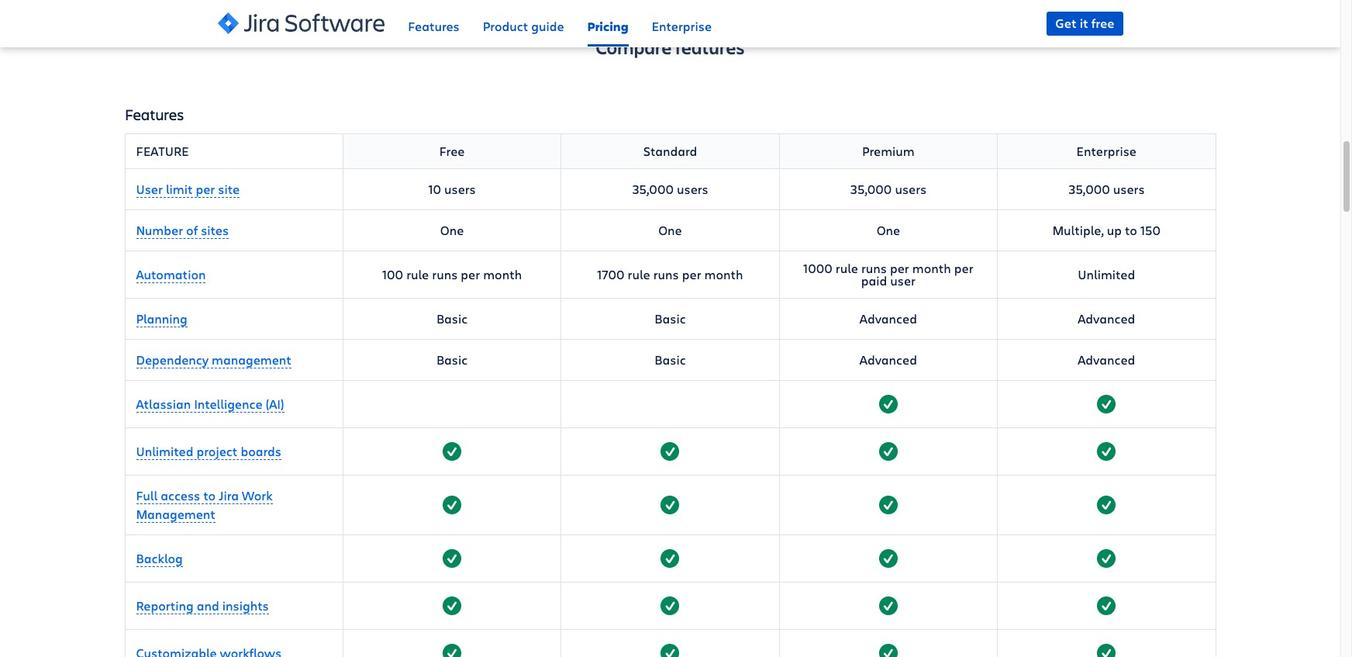 Task type: locate. For each thing, give the bounding box(es) containing it.
to left jira
[[203, 487, 216, 504]]

35,000 users up multiple, up to 150
[[1069, 181, 1145, 197]]

0 horizontal spatial 35,000 users
[[632, 181, 709, 197]]

1 35,000 users from the left
[[632, 181, 709, 197]]

unlimited up "access"
[[136, 443, 193, 460]]

free
[[440, 143, 465, 159]]

runs right "100"
[[432, 266, 458, 283]]

35,000 up multiple,
[[1069, 181, 1111, 197]]

product guide
[[483, 18, 564, 34]]

35,000
[[632, 181, 674, 197], [851, 181, 892, 197], [1069, 181, 1111, 197]]

1 horizontal spatial to
[[1126, 222, 1138, 238]]

to for access
[[203, 487, 216, 504]]

10
[[429, 181, 441, 197]]

1 horizontal spatial rule
[[628, 266, 651, 283]]

to
[[1126, 222, 1138, 238], [203, 487, 216, 504]]

product guide link
[[483, 0, 564, 47]]

guide
[[532, 18, 564, 34]]

rule
[[836, 260, 859, 276], [407, 266, 429, 283], [628, 266, 651, 283]]

0 horizontal spatial 35,000
[[632, 181, 674, 197]]

features up feature
[[125, 104, 184, 125]]

per for 1000 rule runs per month per paid user
[[891, 260, 910, 276]]

runs for 1700
[[654, 266, 679, 283]]

1 one from the left
[[440, 222, 464, 238]]

rule inside the 1000 rule runs per month per paid user
[[836, 260, 859, 276]]

features
[[408, 18, 460, 34], [125, 104, 184, 125]]

users down premium
[[896, 181, 927, 197]]

0 horizontal spatial rule
[[407, 266, 429, 283]]

one up 1700 rule runs per month
[[659, 222, 682, 238]]

dependency
[[136, 352, 209, 368]]

reporting
[[136, 598, 194, 614]]

1 horizontal spatial 35,000
[[851, 181, 892, 197]]

✓
[[883, 396, 894, 413], [1102, 396, 1113, 413], [447, 443, 458, 460], [665, 443, 676, 460], [883, 443, 894, 460], [1102, 443, 1113, 460], [447, 497, 458, 514], [665, 497, 676, 514], [883, 497, 894, 514], [1102, 497, 1113, 514], [447, 550, 458, 567], [665, 550, 676, 567], [883, 550, 894, 567], [1102, 550, 1113, 567], [447, 598, 458, 615], [665, 598, 676, 615], [883, 598, 894, 615], [1102, 598, 1113, 615]]

1 horizontal spatial unlimited
[[1079, 266, 1136, 283]]

management
[[212, 352, 292, 368]]

one up the 1000 rule runs per month per paid user
[[877, 222, 901, 238]]

one
[[440, 222, 464, 238], [659, 222, 682, 238], [877, 222, 901, 238]]

atlassian
[[136, 396, 191, 412]]

1 horizontal spatial runs
[[654, 266, 679, 283]]

2 horizontal spatial month
[[913, 260, 952, 276]]

one down 10 users
[[440, 222, 464, 238]]

2 horizontal spatial runs
[[862, 260, 887, 276]]

management
[[136, 506, 216, 522]]

rule right 1700
[[628, 266, 651, 283]]

0 vertical spatial enterprise
[[652, 18, 712, 34]]

users up up
[[1114, 181, 1145, 197]]

automation
[[136, 266, 206, 283]]

month for 100 rule runs per month
[[483, 266, 522, 283]]

to right up
[[1126, 222, 1138, 238]]

1 horizontal spatial month
[[705, 266, 744, 283]]

month inside the 1000 rule runs per month per paid user
[[913, 260, 952, 276]]

0 vertical spatial unlimited
[[1079, 266, 1136, 283]]

0 horizontal spatial unlimited
[[136, 443, 193, 460]]

35,000 down premium
[[851, 181, 892, 197]]

insights
[[222, 598, 269, 614]]

standard
[[644, 143, 698, 159]]

100
[[382, 266, 403, 283]]

runs right 1700
[[654, 266, 679, 283]]

runs inside the 1000 rule runs per month per paid user
[[862, 260, 887, 276]]

per
[[196, 181, 215, 197], [891, 260, 910, 276], [955, 260, 974, 276], [461, 266, 480, 283], [682, 266, 702, 283]]

sites
[[201, 222, 229, 238]]

rule right '1000' on the top right of page
[[836, 260, 859, 276]]

3 one from the left
[[877, 222, 901, 238]]

1 horizontal spatial features
[[408, 18, 460, 34]]

to for up
[[1126, 222, 1138, 238]]

users
[[445, 181, 476, 197], [677, 181, 709, 197], [896, 181, 927, 197], [1114, 181, 1145, 197]]

1 vertical spatial features
[[125, 104, 184, 125]]

2 horizontal spatial 35,000
[[1069, 181, 1111, 197]]

35,000 users down premium
[[851, 181, 927, 197]]

1 vertical spatial unlimited
[[136, 443, 193, 460]]

1 horizontal spatial one
[[659, 222, 682, 238]]

user limit per site
[[136, 181, 240, 197]]

35,000 users
[[632, 181, 709, 197], [851, 181, 927, 197], [1069, 181, 1145, 197]]

month
[[913, 260, 952, 276], [483, 266, 522, 283], [705, 266, 744, 283]]

dependency management
[[136, 352, 292, 368]]

rule for 1000
[[836, 260, 859, 276]]

4 users from the left
[[1114, 181, 1145, 197]]

0 vertical spatial to
[[1126, 222, 1138, 238]]

users right 10
[[445, 181, 476, 197]]

full
[[136, 487, 158, 504]]

1 vertical spatial enterprise
[[1077, 143, 1137, 159]]

enterprise
[[652, 18, 712, 34], [1077, 143, 1137, 159]]

unlimited for unlimited project boards
[[136, 443, 193, 460]]

features left product
[[408, 18, 460, 34]]

runs left user
[[862, 260, 887, 276]]

1700
[[598, 266, 625, 283]]

0 horizontal spatial runs
[[432, 266, 458, 283]]

to inside full access to jira work management
[[203, 487, 216, 504]]

rule right "100"
[[407, 266, 429, 283]]

2 horizontal spatial one
[[877, 222, 901, 238]]

unlimited down multiple, up to 150
[[1079, 266, 1136, 283]]

basic
[[437, 311, 468, 327], [655, 311, 686, 327], [437, 352, 468, 368], [655, 352, 686, 368]]

multiple, up to 150
[[1053, 222, 1161, 238]]

number
[[136, 222, 183, 238]]

1 horizontal spatial 35,000 users
[[851, 181, 927, 197]]

and
[[197, 598, 219, 614]]

0 horizontal spatial to
[[203, 487, 216, 504]]

1000 rule runs per month per paid user
[[804, 260, 974, 289]]

0 horizontal spatial one
[[440, 222, 464, 238]]

35,000 down the standard
[[632, 181, 674, 197]]

10 users
[[429, 181, 476, 197]]

per for 100 rule runs per month
[[461, 266, 480, 283]]

150
[[1141, 222, 1161, 238]]

1 vertical spatial to
[[203, 487, 216, 504]]

up
[[1108, 222, 1123, 238]]

2 users from the left
[[677, 181, 709, 197]]

2 one from the left
[[659, 222, 682, 238]]

get it free link
[[1048, 12, 1124, 36]]

runs
[[862, 260, 887, 276], [432, 266, 458, 283], [654, 266, 679, 283]]

users down the standard
[[677, 181, 709, 197]]

2 horizontal spatial 35,000 users
[[1069, 181, 1145, 197]]

2 horizontal spatial rule
[[836, 260, 859, 276]]

unlimited
[[1079, 266, 1136, 283], [136, 443, 193, 460]]

compare features
[[596, 35, 745, 60]]

advanced
[[860, 311, 918, 327], [1078, 311, 1136, 327], [860, 352, 918, 368], [1078, 352, 1136, 368]]

1 users from the left
[[445, 181, 476, 197]]

limit
[[166, 181, 193, 197]]

site
[[218, 181, 240, 197]]

0 horizontal spatial month
[[483, 266, 522, 283]]

month for 1700 rule runs per month
[[705, 266, 744, 283]]

3 users from the left
[[896, 181, 927, 197]]

35,000 users down the standard
[[632, 181, 709, 197]]

1000
[[804, 260, 833, 276]]

user
[[891, 273, 916, 289]]

0 vertical spatial features
[[408, 18, 460, 34]]

per for 1700 rule runs per month
[[682, 266, 702, 283]]



Task type: describe. For each thing, give the bounding box(es) containing it.
3 35,000 users from the left
[[1069, 181, 1145, 197]]

multiple,
[[1053, 222, 1104, 238]]

unlimited for unlimited
[[1079, 266, 1136, 283]]

product
[[483, 18, 528, 34]]

1700 rule runs per month
[[598, 266, 744, 283]]

1 35,000 from the left
[[632, 181, 674, 197]]

of
[[186, 222, 198, 238]]

runs for 100
[[432, 266, 458, 283]]

features
[[675, 35, 745, 60]]

access
[[161, 487, 200, 504]]

planning
[[136, 311, 188, 327]]

user
[[136, 181, 163, 197]]

rule for 100
[[407, 266, 429, 283]]

pricing link
[[588, 0, 629, 47]]

project
[[197, 443, 238, 460]]

intelligence
[[194, 396, 263, 412]]

premium
[[863, 143, 915, 159]]

get it free
[[1056, 15, 1115, 32]]

compare
[[596, 35, 672, 60]]

0 horizontal spatial enterprise
[[652, 18, 712, 34]]

it
[[1080, 15, 1089, 32]]

free
[[1092, 15, 1115, 32]]

boards
[[241, 443, 282, 460]]

feature
[[136, 143, 189, 159]]

2 35,000 users from the left
[[851, 181, 927, 197]]

(ai)
[[266, 396, 284, 412]]

100 rule runs per month
[[382, 266, 522, 283]]

1 horizontal spatial enterprise
[[1077, 143, 1137, 159]]

unlimited project boards
[[136, 443, 282, 460]]

2 35,000 from the left
[[851, 181, 892, 197]]

number of sites
[[136, 222, 229, 238]]

atlassian intelligence (ai)
[[136, 396, 284, 412]]

pricing
[[588, 18, 629, 35]]

0 horizontal spatial features
[[125, 104, 184, 125]]

jira
[[219, 487, 239, 504]]

paid
[[862, 273, 888, 289]]

reporting and insights
[[136, 598, 269, 614]]

features link
[[408, 0, 460, 47]]

runs for 1000
[[862, 260, 887, 276]]

work
[[242, 487, 273, 504]]

full access to jira work management
[[136, 487, 273, 522]]

backlog
[[136, 550, 183, 567]]

3 35,000 from the left
[[1069, 181, 1111, 197]]

enterprise link
[[652, 0, 712, 47]]

get
[[1056, 15, 1077, 32]]

month for 1000 rule runs per month per paid user
[[913, 260, 952, 276]]

rule for 1700
[[628, 266, 651, 283]]



Task type: vqa. For each thing, say whether or not it's contained in the screenshot.
©
no



